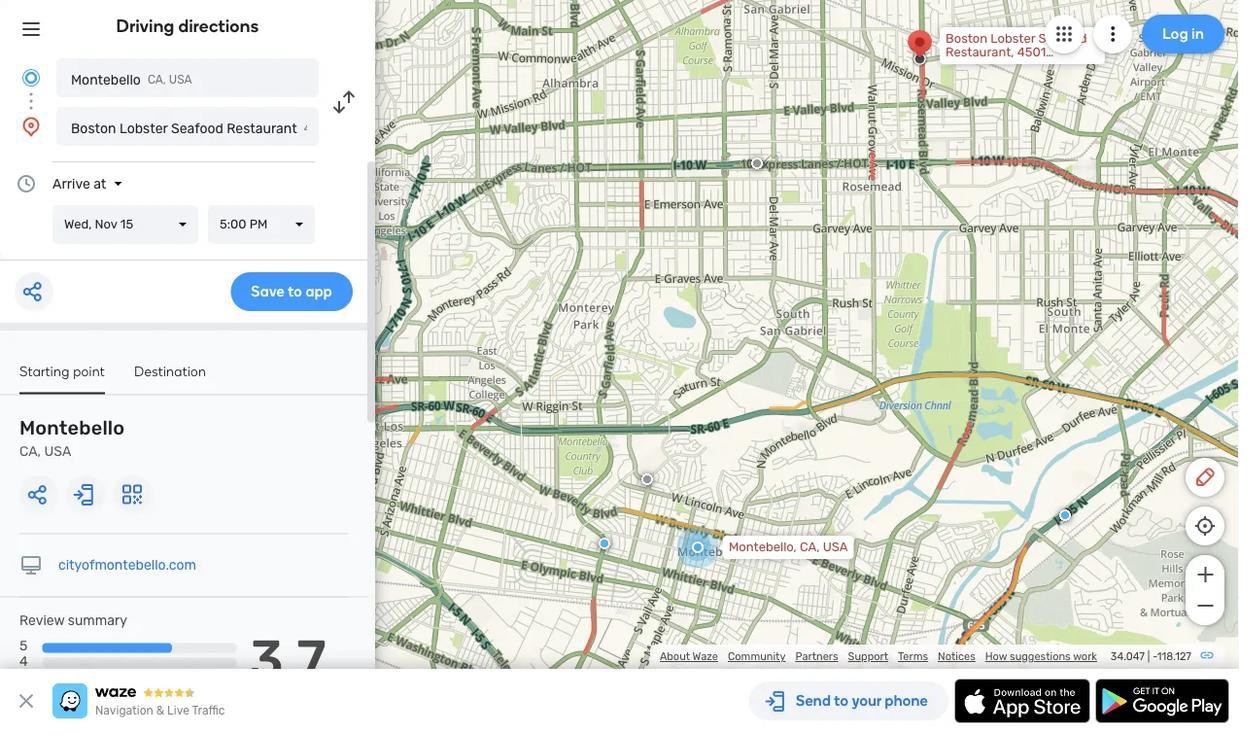 Task type: describe. For each thing, give the bounding box(es) containing it.
1 vertical spatial police image
[[599, 538, 611, 549]]

montebello, ca, usa
[[729, 540, 848, 555]]

arrive at
[[53, 176, 106, 192]]

clock image
[[15, 172, 38, 195]]

computer image
[[19, 554, 43, 577]]

0 horizontal spatial ca,
[[19, 443, 41, 459]]

cityofmontebello.com
[[58, 557, 196, 573]]

1 vertical spatial usa
[[44, 443, 71, 459]]

wed, nov 15
[[64, 217, 133, 232]]

community link
[[728, 650, 786, 663]]

pencil image
[[1194, 466, 1217, 489]]

support
[[849, 650, 889, 663]]

&
[[156, 704, 164, 718]]

34.047 | -118.127
[[1111, 650, 1192, 663]]

review summary
[[19, 613, 127, 629]]

wed, nov 15 list box
[[53, 205, 198, 244]]

2 vertical spatial usa
[[823, 540, 848, 555]]

pm
[[250, 217, 268, 232]]

traffic
[[192, 704, 225, 718]]

boston
[[71, 120, 116, 136]]

terms link
[[898, 650, 929, 663]]

waze
[[693, 650, 719, 663]]

lobster
[[120, 120, 168, 136]]

boston lobster seafood restaurant
[[71, 120, 297, 136]]

boston lobster seafood restaurant button
[[56, 107, 319, 146]]

notices
[[938, 650, 976, 663]]

support link
[[849, 650, 889, 663]]

montebello,
[[729, 540, 797, 555]]

starting point button
[[19, 363, 105, 394]]

starting point
[[19, 363, 105, 379]]

partners
[[796, 650, 839, 663]]

how
[[986, 650, 1008, 663]]

point
[[73, 363, 105, 379]]

5
[[19, 638, 28, 654]]

1 horizontal spatial usa
[[169, 73, 192, 87]]

accident image
[[642, 474, 653, 485]]

driving directions
[[116, 16, 259, 36]]

4
[[19, 654, 28, 670]]

1 vertical spatial montebello
[[19, 417, 125, 440]]

current location image
[[19, 66, 43, 89]]

zoom out image
[[1194, 594, 1218, 617]]

-
[[1153, 650, 1158, 663]]

2 vertical spatial ca,
[[800, 540, 820, 555]]

cityofmontebello.com link
[[58, 557, 196, 573]]



Task type: vqa. For each thing, say whether or not it's contained in the screenshot.
Leave at the left top
no



Task type: locate. For each thing, give the bounding box(es) containing it.
montebello up boston
[[71, 71, 141, 88]]

0 vertical spatial police image
[[1060, 510, 1072, 521]]

montebello ca, usa up lobster
[[71, 71, 192, 88]]

5 4
[[19, 638, 28, 670]]

location image
[[19, 115, 43, 138]]

review
[[19, 613, 65, 629]]

destination button
[[134, 363, 206, 392]]

usa up "boston lobster seafood restaurant" button
[[169, 73, 192, 87]]

arrive
[[53, 176, 90, 192]]

0 horizontal spatial police image
[[599, 538, 611, 549]]

5:00 pm list box
[[208, 205, 315, 244]]

5:00 pm
[[220, 217, 268, 232]]

ca, right "montebello,"
[[800, 540, 820, 555]]

destination
[[134, 363, 206, 379]]

notices link
[[938, 650, 976, 663]]

how suggestions work link
[[986, 650, 1098, 663]]

0 horizontal spatial usa
[[44, 443, 71, 459]]

1 horizontal spatial police image
[[1060, 510, 1072, 521]]

about
[[660, 650, 691, 663]]

driving
[[116, 16, 174, 36]]

starting
[[19, 363, 70, 379]]

link image
[[1200, 648, 1215, 663]]

police image
[[1060, 510, 1072, 521], [599, 538, 611, 549]]

ca, down starting point button
[[19, 443, 41, 459]]

usa down starting point button
[[44, 443, 71, 459]]

live
[[167, 704, 189, 718]]

2 horizontal spatial usa
[[823, 540, 848, 555]]

34.047
[[1111, 650, 1145, 663]]

community
[[728, 650, 786, 663]]

118.127
[[1158, 650, 1192, 663]]

navigation
[[95, 704, 154, 718]]

wed,
[[64, 217, 92, 232]]

usa
[[169, 73, 192, 87], [44, 443, 71, 459], [823, 540, 848, 555]]

2 horizontal spatial ca,
[[800, 540, 820, 555]]

montebello ca, usa
[[71, 71, 192, 88], [19, 417, 125, 459]]

seafood
[[171, 120, 223, 136]]

work
[[1074, 650, 1098, 663]]

about waze link
[[660, 650, 719, 663]]

x image
[[15, 689, 38, 713]]

suggestions
[[1010, 650, 1071, 663]]

montebello ca, usa down starting point button
[[19, 417, 125, 459]]

nov
[[95, 217, 117, 232]]

1 vertical spatial ca,
[[19, 443, 41, 459]]

navigation & live traffic
[[95, 704, 225, 718]]

1 horizontal spatial ca,
[[148, 73, 166, 87]]

0 vertical spatial montebello ca, usa
[[71, 71, 192, 88]]

1 vertical spatial montebello ca, usa
[[19, 417, 125, 459]]

3.7
[[250, 627, 326, 692]]

0 vertical spatial ca,
[[148, 73, 166, 87]]

zoom in image
[[1194, 563, 1218, 586]]

directions
[[178, 16, 259, 36]]

ca,
[[148, 73, 166, 87], [19, 443, 41, 459], [800, 540, 820, 555]]

summary
[[68, 613, 127, 629]]

accident image
[[752, 158, 763, 169]]

0 vertical spatial usa
[[169, 73, 192, 87]]

montebello down starting point button
[[19, 417, 125, 440]]

5:00
[[220, 217, 247, 232]]

partners link
[[796, 650, 839, 663]]

about waze community partners support terms notices how suggestions work
[[660, 650, 1098, 663]]

at
[[93, 176, 106, 192]]

restaurant
[[227, 120, 297, 136]]

montebello
[[71, 71, 141, 88], [19, 417, 125, 440]]

|
[[1148, 650, 1151, 663]]

usa right "montebello,"
[[823, 540, 848, 555]]

15
[[120, 217, 133, 232]]

ca, up lobster
[[148, 73, 166, 87]]

0 vertical spatial montebello
[[71, 71, 141, 88]]

terms
[[898, 650, 929, 663]]



